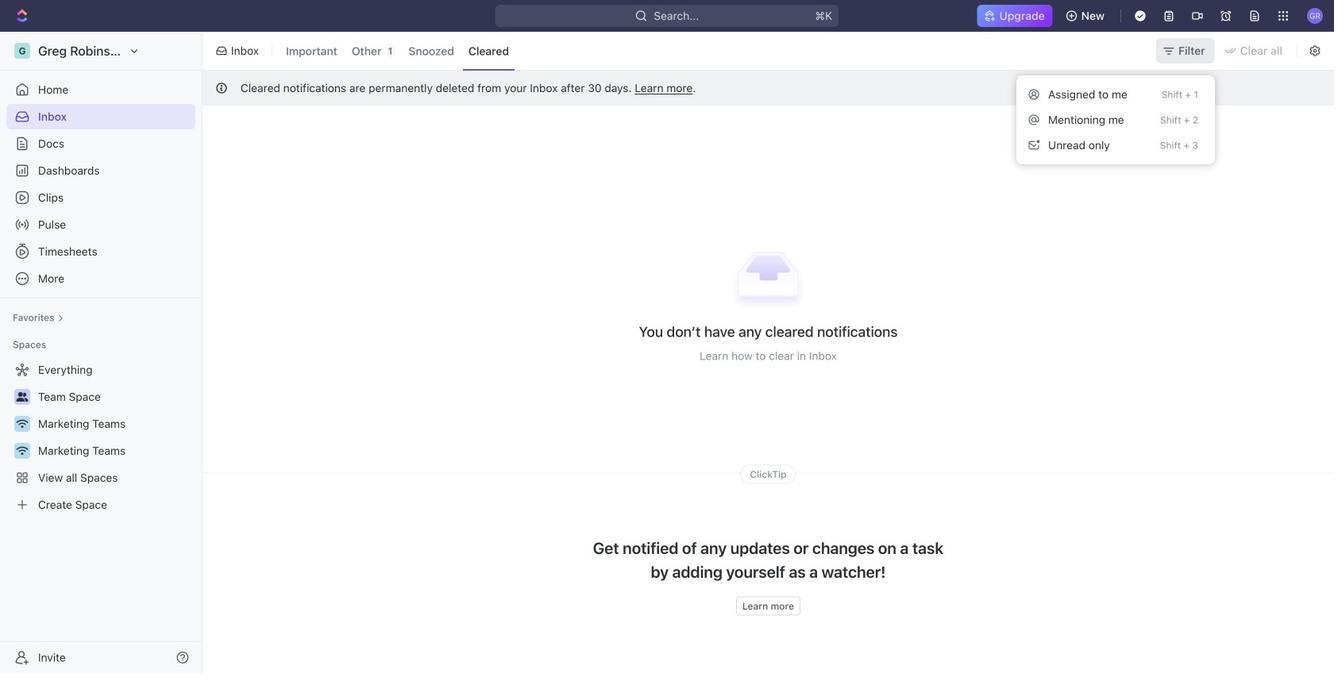 Task type: locate. For each thing, give the bounding box(es) containing it.
sidebar navigation
[[0, 32, 203, 674]]

tree
[[6, 358, 195, 518]]

tab list
[[277, 29, 518, 73]]

tree inside sidebar "navigation"
[[6, 358, 195, 518]]



Task type: vqa. For each thing, say whether or not it's contained in the screenshot.
tab list
yes



